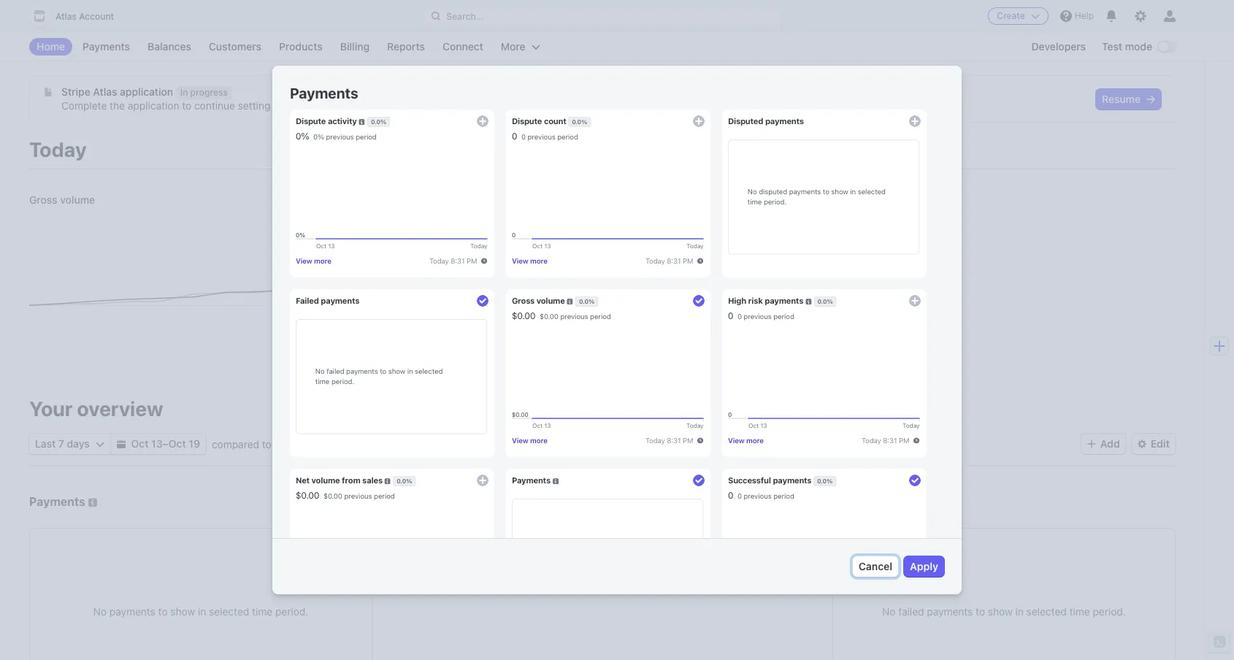 Task type: vqa. For each thing, say whether or not it's contained in the screenshot.
the rightmost No
yes



Task type: locate. For each thing, give the bounding box(es) containing it.
oct left 19
[[169, 438, 186, 450]]

oct 13 – oct 19
[[131, 438, 200, 450]]

create button
[[989, 7, 1049, 25]]

previous
[[501, 518, 542, 530]]

1 horizontal spatial payments
[[290, 85, 358, 102]]

gross volume
[[29, 194, 95, 206], [431, 495, 508, 508]]

to
[[262, 438, 272, 450], [158, 605, 168, 618], [976, 605, 986, 618]]

0 vertical spatial gross volume
[[29, 194, 95, 206]]

period inside popup button
[[328, 438, 359, 450]]

volume up $0.00
[[467, 495, 508, 508]]

in
[[198, 605, 206, 618], [1016, 605, 1024, 618]]

2 selected from the left
[[1027, 605, 1067, 618]]

$0.00
[[471, 518, 499, 530]]

payments
[[290, 85, 358, 102], [29, 495, 85, 508]]

1 vertical spatial gross volume
[[431, 495, 508, 508]]

0 horizontal spatial oct
[[131, 438, 149, 450]]

0 horizontal spatial in
[[198, 605, 206, 618]]

0 horizontal spatial no
[[93, 605, 107, 618]]

edit
[[1151, 438, 1170, 450]]

1 show from the left
[[170, 605, 195, 618]]

1 horizontal spatial volume
[[467, 495, 508, 508]]

0 horizontal spatial time period.
[[252, 605, 309, 618]]

time period.
[[252, 605, 309, 618], [1070, 605, 1126, 618]]

1 horizontal spatial show
[[988, 605, 1013, 618]]

cancel button
[[853, 556, 899, 577]]

0 vertical spatial volume
[[60, 194, 95, 206]]

0 vertical spatial payments
[[290, 85, 358, 102]]

1 horizontal spatial payments
[[869, 495, 925, 508]]

1 horizontal spatial oct
[[169, 438, 186, 450]]

0 horizontal spatial selected
[[209, 605, 249, 618]]

0 horizontal spatial gross volume
[[29, 194, 95, 206]]

figure
[[29, 233, 784, 306], [29, 233, 784, 306]]

compared
[[212, 438, 259, 450]]

1 vertical spatial gross
[[431, 495, 464, 508]]

add
[[1101, 438, 1121, 450]]

no for failed payments
[[883, 605, 896, 618]]

0 horizontal spatial gross
[[29, 194, 57, 206]]

1 horizontal spatial time period.
[[1070, 605, 1126, 618]]

1 in from the left
[[198, 605, 206, 618]]

payments for failed
[[869, 495, 925, 508]]

2 in from the left
[[1016, 605, 1024, 618]]

notifications image
[[1106, 10, 1118, 22]]

7
[[58, 438, 64, 450]]

usd balance
[[813, 194, 876, 206]]

oct left '13'
[[131, 438, 149, 450]]

1 selected from the left
[[209, 605, 249, 618]]

oct
[[131, 438, 149, 450], [169, 438, 186, 450]]

volume down today
[[60, 194, 95, 206]]

payments for no
[[109, 605, 155, 618]]

0 vertical spatial gross
[[29, 194, 57, 206]]

gross
[[29, 194, 57, 206], [431, 495, 464, 508]]

overview
[[77, 397, 163, 421]]

1 horizontal spatial no
[[883, 605, 896, 618]]

2 oct from the left
[[169, 438, 186, 450]]

last 7 days button
[[29, 434, 110, 454]]

selected
[[209, 605, 249, 618], [1027, 605, 1067, 618]]

1 vertical spatial payments
[[29, 495, 85, 508]]

1 horizontal spatial gross volume
[[431, 495, 508, 508]]

edit button
[[1132, 434, 1176, 454]]

apply
[[910, 560, 939, 572]]

—
[[813, 310, 826, 327]]

1 horizontal spatial period
[[544, 518, 575, 530]]

2 show from the left
[[988, 605, 1013, 618]]

payments
[[869, 495, 925, 508], [109, 605, 155, 618], [927, 605, 973, 618]]

0 vertical spatial period
[[328, 438, 359, 450]]

payouts
[[813, 292, 852, 305]]

1 horizontal spatial in
[[1016, 605, 1024, 618]]

0 horizontal spatial period
[[328, 438, 359, 450]]

1 horizontal spatial selected
[[1027, 605, 1067, 618]]

0 horizontal spatial show
[[170, 605, 195, 618]]

no for payments
[[93, 605, 107, 618]]

gross volume down today
[[29, 194, 95, 206]]

last
[[35, 438, 56, 450]]

1 no from the left
[[93, 605, 107, 618]]

0 horizontal spatial payments
[[109, 605, 155, 618]]

payouts —
[[813, 292, 852, 327]]

2 time period. from the left
[[1070, 605, 1126, 618]]

toolbar containing add
[[1082, 434, 1176, 454]]

volume
[[60, 194, 95, 206], [467, 495, 508, 508]]

no failed payments to show in selected time period.
[[883, 605, 1126, 618]]

period
[[328, 438, 359, 450], [544, 518, 575, 530]]

0 horizontal spatial volume
[[60, 194, 95, 206]]

0 horizontal spatial payments
[[29, 495, 85, 508]]

show
[[170, 605, 195, 618], [988, 605, 1013, 618]]

toolbar
[[1082, 434, 1176, 454]]

apply button
[[904, 556, 945, 577]]

no
[[93, 605, 107, 618], [883, 605, 896, 618]]

gross volume up $0.00
[[431, 495, 508, 508]]

2 no from the left
[[883, 605, 896, 618]]



Task type: describe. For each thing, give the bounding box(es) containing it.
your
[[29, 397, 73, 421]]

1 vertical spatial period
[[544, 518, 575, 530]]

failed
[[899, 605, 925, 618]]

today
[[29, 137, 87, 161]]

$0.00 previous period
[[471, 518, 575, 530]]

0 horizontal spatial to
[[158, 605, 168, 618]]

payments inside alert dialog
[[290, 85, 358, 102]]

cancel
[[859, 560, 893, 572]]

previous period button
[[277, 434, 379, 454]]

19
[[189, 438, 200, 450]]

previous period
[[283, 438, 359, 450]]

add button
[[1082, 434, 1126, 454]]

1 horizontal spatial gross
[[431, 495, 464, 508]]

no payments to show in selected time period.
[[93, 605, 309, 618]]

2 horizontal spatial to
[[976, 605, 986, 618]]

13
[[151, 438, 163, 450]]

usd
[[813, 194, 835, 206]]

2 horizontal spatial payments
[[927, 605, 973, 618]]

create
[[997, 10, 1026, 21]]

days
[[67, 438, 90, 450]]

1 horizontal spatial to
[[262, 438, 272, 450]]

1 time period. from the left
[[252, 605, 309, 618]]

previous
[[283, 438, 325, 450]]

failed payments
[[833, 495, 925, 508]]

your overview
[[29, 397, 163, 421]]

balance
[[837, 194, 876, 206]]

payments alert dialog
[[273, 66, 962, 660]]

failed
[[833, 495, 867, 508]]

compared to
[[212, 438, 272, 450]]

last 7 days
[[35, 438, 90, 450]]

1 oct from the left
[[131, 438, 149, 450]]

–
[[163, 438, 169, 450]]

1 vertical spatial volume
[[467, 495, 508, 508]]



